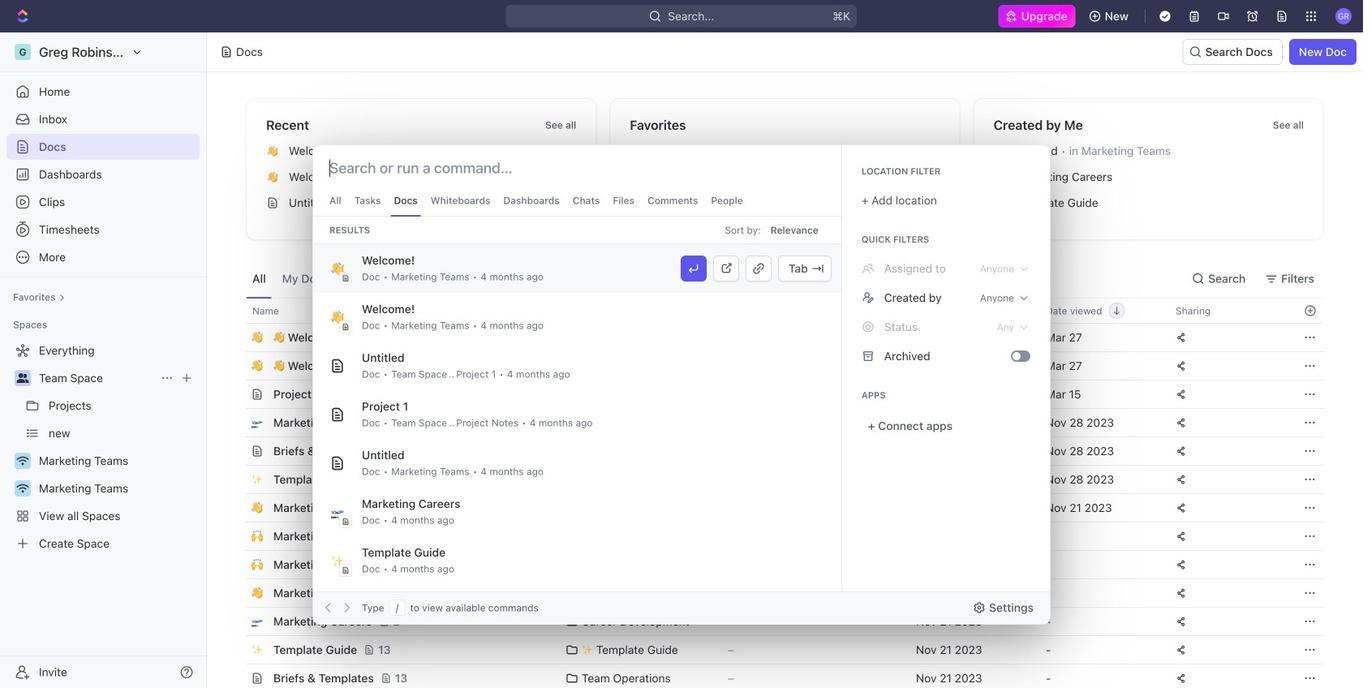 Task type: locate. For each thing, give the bounding box(es) containing it.
cell
[[228, 324, 246, 352], [907, 324, 1037, 352], [228, 352, 246, 380], [228, 381, 246, 408], [556, 381, 718, 408], [228, 409, 246, 437], [228, 438, 246, 465], [907, 438, 1037, 465], [228, 466, 246, 494], [228, 494, 246, 522], [228, 523, 246, 550], [228, 551, 246, 579], [228, 580, 246, 607], [228, 608, 246, 636], [228, 636, 246, 664], [228, 665, 246, 688]]

0 vertical spatial cekcs image
[[862, 262, 875, 275]]

7 row from the top
[[228, 465, 1325, 494]]

column header
[[228, 298, 246, 324]]

Search or run a command… text field
[[330, 158, 529, 178]]

2 cekcs image from the top
[[862, 291, 875, 304]]

2 vertical spatial cekcs image
[[862, 321, 875, 334]]

12 row from the top
[[228, 607, 1325, 636]]

table
[[228, 298, 1325, 688]]

cell for 4th row from the bottom
[[228, 580, 246, 607]]

cell for fifth row from the top
[[228, 409, 246, 437]]

cell for seventh row
[[228, 466, 246, 494]]

user group image
[[17, 373, 29, 383]]

tab list
[[246, 260, 648, 298]]

10 row from the top
[[228, 550, 1325, 580]]

14 row from the top
[[228, 664, 1325, 688]]

13 row from the top
[[228, 636, 1325, 665]]

1 row from the top
[[228, 298, 1325, 324]]

elcgv image
[[862, 350, 875, 363]]

cell for 13th row from the bottom
[[228, 324, 246, 352]]

3 row from the top
[[228, 352, 1325, 381]]

2 row from the top
[[228, 323, 1325, 352]]

cekcs image
[[862, 262, 875, 275], [862, 291, 875, 304], [862, 321, 875, 334]]

1 vertical spatial cekcs image
[[862, 291, 875, 304]]

row
[[228, 298, 1325, 324], [228, 323, 1325, 352], [228, 352, 1325, 381], [228, 380, 1325, 409], [228, 408, 1325, 438], [228, 437, 1325, 466], [228, 465, 1325, 494], [228, 494, 1325, 523], [228, 522, 1325, 551], [228, 550, 1325, 580], [228, 579, 1325, 608], [228, 607, 1325, 636], [228, 636, 1325, 665], [228, 664, 1325, 688]]

6 row from the top
[[228, 437, 1325, 466]]

wifi image
[[567, 362, 577, 370]]



Task type: describe. For each thing, give the bounding box(es) containing it.
11 row from the top
[[228, 579, 1325, 608]]

cell for 3rd row from the bottom
[[228, 608, 246, 636]]

cell for sixth row from the bottom of the page
[[228, 523, 246, 550]]

8 row from the top
[[228, 494, 1325, 523]]

4 row from the top
[[228, 380, 1325, 409]]

3 cekcs image from the top
[[862, 321, 875, 334]]

cell for 13th row from the top
[[228, 636, 246, 664]]

cell for sixth row from the top of the page
[[228, 438, 246, 465]]

1 cekcs image from the top
[[862, 262, 875, 275]]

cell for eighth row
[[228, 494, 246, 522]]

sidebar navigation
[[0, 32, 207, 688]]

9 row from the top
[[228, 522, 1325, 551]]

cell for 14th row from the top of the page
[[228, 665, 246, 688]]

5 row from the top
[[228, 408, 1325, 438]]

cell for 12th row from the bottom of the page
[[228, 352, 246, 380]]

cell for 4th row from the top of the page
[[228, 381, 246, 408]]

cell for fifth row from the bottom of the page
[[228, 551, 246, 579]]



Task type: vqa. For each thing, say whether or not it's contained in the screenshot.
left your
no



